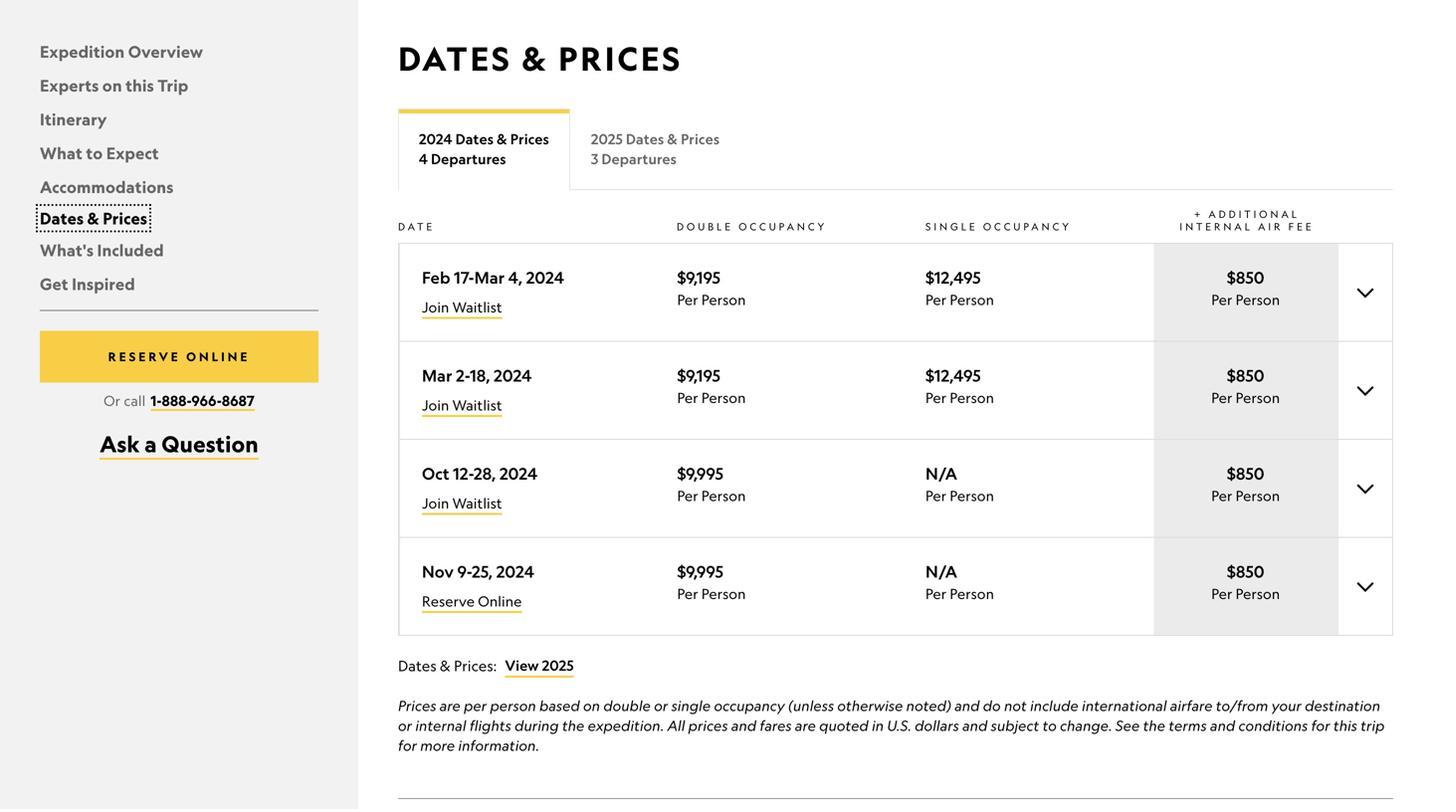 Task type: locate. For each thing, give the bounding box(es) containing it.
1 waitlist from the top
[[453, 299, 503, 316]]

$9,195 per person
[[678, 268, 746, 308], [678, 366, 746, 406]]

waitlist inside the mar 2-18, 2024 cell
[[453, 397, 503, 414]]

reserve
[[108, 349, 181, 364], [422, 593, 475, 610]]

to/from
[[1217, 698, 1269, 715]]

join waitlist link inside feb 17-mar 4, 2024 cell
[[422, 297, 503, 319]]

on
[[102, 75, 122, 96], [584, 698, 601, 715]]

n/a per person for oct 12-28, 2024
[[926, 464, 995, 504]]

n/a cell
[[926, 440, 1155, 537], [926, 538, 1155, 635]]

1 vertical spatial $9,995 cell
[[678, 538, 926, 635]]

reserve online link down "nov 9-25, 2024"
[[422, 592, 522, 613]]

0 horizontal spatial occupancy
[[739, 221, 828, 233]]

reserve up the call
[[108, 349, 181, 364]]

1 vertical spatial join
[[422, 397, 450, 414]]

person
[[702, 291, 746, 308], [950, 291, 995, 308], [1236, 291, 1281, 308], [702, 389, 746, 406], [950, 389, 995, 406], [1236, 389, 1281, 406], [702, 488, 746, 504], [950, 488, 995, 504], [1236, 488, 1281, 504], [702, 586, 746, 603], [950, 586, 995, 603], [1236, 586, 1281, 603], [490, 698, 536, 715]]

0 horizontal spatial the
[[562, 718, 585, 734]]

$850 for oct 12-28, 2024
[[1228, 464, 1265, 484]]

$9,995 cell for oct 12-28, 2024
[[678, 440, 926, 537]]

0 horizontal spatial are
[[440, 698, 461, 715]]

0 vertical spatial mar
[[475, 268, 505, 288]]

1 $850 from the top
[[1228, 268, 1265, 288]]

0 vertical spatial n/a per person
[[926, 464, 995, 504]]

1 vertical spatial join waitlist
[[422, 397, 503, 414]]

dates & prices
[[398, 38, 683, 79], [40, 208, 147, 229]]

on right based
[[584, 698, 601, 715]]

what
[[40, 143, 83, 163]]

2 n/a per person from the top
[[926, 562, 995, 603]]

2 n/a from the top
[[926, 562, 958, 582]]

for down destination
[[1312, 718, 1331, 734]]

join waitlist link down 17-
[[422, 297, 503, 319]]

mar left the 2-
[[422, 366, 453, 386]]

4,
[[509, 268, 523, 288]]

0 vertical spatial for
[[1312, 718, 1331, 734]]

2 $9,995 from the top
[[678, 562, 724, 582]]

not
[[1005, 698, 1027, 715]]

$850 per person for feb 17-mar 4, 2024
[[1212, 268, 1281, 308]]

see
[[1116, 718, 1140, 734]]

2024 inside "cell"
[[500, 464, 538, 484]]

reserve online
[[108, 349, 250, 364], [422, 593, 522, 610]]

1 n/a cell from the top
[[926, 440, 1155, 537]]

join waitlist inside the mar 2-18, 2024 cell
[[422, 397, 503, 414]]

online up 966-
[[186, 349, 250, 364]]

$9,995 per person for nov 9-25, 2024
[[678, 562, 746, 603]]

are
[[440, 698, 461, 715], [795, 718, 816, 734]]

1 vertical spatial are
[[795, 718, 816, 734]]

2 vertical spatial join waitlist
[[422, 495, 503, 512]]

2 join waitlist link from the top
[[422, 395, 503, 417]]

this inside prices are per person based on double or single occupancy (unless otherwise noted) and do not include international airfare to/from your destination or internal flights during the expedition. all prices and fares are quoted in u.s. dollars and subject to change. see the terms and conditions for this trip for more information.
[[1334, 718, 1358, 734]]

single
[[672, 698, 711, 715]]

departures inside 2024 dates & prices 4 departures
[[431, 150, 506, 168]]

2024 right 18, at the top of page
[[494, 366, 532, 386]]

2 waitlist from the top
[[453, 397, 503, 414]]

1 vertical spatial for
[[398, 737, 417, 754]]

mar left 4,
[[475, 268, 505, 288]]

1 $12,495 per person from the top
[[926, 268, 995, 308]]

1 n/a per person from the top
[[926, 464, 995, 504]]

to down include
[[1043, 718, 1057, 734]]

1 vertical spatial to
[[1043, 718, 1057, 734]]

0 vertical spatial to
[[86, 143, 103, 163]]

based
[[540, 698, 580, 715]]

1 vertical spatial this
[[1334, 718, 1358, 734]]

destination
[[1306, 698, 1381, 715]]

join inside the mar 2-18, 2024 cell
[[422, 397, 450, 414]]

0 horizontal spatial this
[[126, 75, 154, 96]]

2 $9,995 per person from the top
[[678, 562, 746, 603]]

$9,195 cell
[[678, 244, 926, 341], [678, 342, 926, 439]]

0 vertical spatial $12,495 cell
[[926, 244, 1155, 341]]

n/a for oct 12-28, 2024
[[926, 464, 958, 484]]

or up all
[[654, 698, 668, 715]]

1 horizontal spatial occupancy
[[984, 221, 1072, 233]]

0 horizontal spatial 2025
[[542, 657, 574, 675]]

change.
[[1061, 718, 1113, 734]]

2 $9,195 per person from the top
[[678, 366, 746, 406]]

what's included
[[40, 240, 164, 260]]

join waitlist inside feb 17-mar 4, 2024 cell
[[422, 299, 503, 316]]

$850 per person for mar 2-18, 2024
[[1212, 366, 1281, 406]]

occupancy inside column header
[[739, 221, 828, 233]]

nov 9-25, 2024
[[422, 562, 535, 582]]

n/a per person for nov 9-25, 2024
[[926, 562, 995, 603]]

1 horizontal spatial or
[[654, 698, 668, 715]]

join waitlist down 17-
[[422, 299, 503, 316]]

$9,995 for nov 9-25, 2024
[[678, 562, 724, 582]]

1 horizontal spatial 2025
[[591, 131, 623, 148]]

the down based
[[562, 718, 585, 734]]

1 horizontal spatial reserve
[[422, 593, 475, 610]]

0 vertical spatial $9,995 per person
[[678, 464, 746, 504]]

1 vertical spatial reserve online
[[422, 593, 522, 610]]

tab list
[[398, 109, 1394, 190]]

$12,495 cell
[[926, 244, 1155, 341], [926, 342, 1155, 439]]

$9,195
[[678, 268, 721, 288], [678, 366, 721, 386]]

$12,495 for mar 2-18, 2024
[[926, 366, 981, 386]]

1 $9,995 cell from the top
[[678, 440, 926, 537]]

join waitlist link for 2-
[[422, 395, 503, 417]]

0 vertical spatial reserve online
[[108, 349, 250, 364]]

and down occupancy
[[732, 718, 757, 734]]

1 vertical spatial reserve online link
[[422, 592, 522, 613]]

occupancy inside column header
[[984, 221, 1072, 233]]

1 $9,995 from the top
[[678, 464, 724, 484]]

2024 inside 2024 dates & prices 4 departures
[[419, 131, 453, 148]]

1 horizontal spatial the
[[1144, 718, 1166, 734]]

oct
[[422, 464, 450, 484]]

0 vertical spatial $9,195
[[678, 268, 721, 288]]

1 $12,495 from the top
[[926, 268, 981, 288]]

n/a for nov 9-25, 2024
[[926, 562, 958, 582]]

1 vertical spatial $9,995 per person
[[678, 562, 746, 603]]

1 vertical spatial $9,195
[[678, 366, 721, 386]]

2 $9,995 cell from the top
[[678, 538, 926, 635]]

additional
[[1209, 208, 1300, 221]]

n/a cell for nov 9-25, 2024
[[926, 538, 1155, 635]]

1 vertical spatial $9,195 per person
[[678, 366, 746, 406]]

$9,995 cell
[[678, 440, 926, 537], [678, 538, 926, 635]]

waitlist for 17-
[[453, 299, 503, 316]]

online
[[186, 349, 250, 364], [478, 593, 522, 610]]

online down 25,
[[478, 593, 522, 610]]

join down feb
[[422, 299, 450, 316]]

$9,195 per person for feb 17-mar 4, 2024
[[678, 268, 746, 308]]

join waitlist down 12-
[[422, 495, 503, 512]]

join waitlist down the 2-
[[422, 397, 503, 414]]

1 n/a from the top
[[926, 464, 958, 484]]

2024
[[419, 131, 453, 148], [526, 268, 565, 288], [494, 366, 532, 386], [500, 464, 538, 484], [497, 562, 535, 582]]

1 $12,495 cell from the top
[[926, 244, 1155, 341]]

waitlist inside oct 12-28, 2024 "cell"
[[453, 495, 503, 512]]

2024 right '28,'
[[500, 464, 538, 484]]

3 waitlist from the top
[[453, 495, 503, 512]]

reserve online link up or call 1-888-966-8687
[[40, 331, 319, 383]]

0 vertical spatial $9,195 cell
[[678, 244, 926, 341]]

and down "do"
[[963, 718, 988, 734]]

2 $9,195 cell from the top
[[678, 342, 926, 439]]

0 vertical spatial waitlist
[[453, 299, 503, 316]]

reserve inside nov 9-25, 2024 cell
[[422, 593, 475, 610]]

or
[[654, 698, 668, 715], [398, 718, 412, 734]]

$850 for feb 17-mar 4, 2024
[[1228, 268, 1265, 288]]

2 $850 per person from the top
[[1212, 366, 1281, 406]]

1 vertical spatial join waitlist link
[[422, 395, 503, 417]]

all
[[668, 718, 685, 734]]

departures inside 2025 dates & prices 3 departures
[[602, 150, 677, 168]]

+ additional internal air fee column header
[[1155, 198, 1394, 243]]

1 join waitlist from the top
[[422, 299, 503, 316]]

0 vertical spatial this
[[126, 75, 154, 96]]

2024 for nov 9-25, 2024
[[497, 562, 535, 582]]

reserve down nov
[[422, 593, 475, 610]]

2025 up 3
[[591, 131, 623, 148]]

2 $12,495 cell from the top
[[926, 342, 1155, 439]]

3 join from the top
[[422, 495, 450, 512]]

reserve online up or call 1-888-966-8687
[[108, 349, 250, 364]]

online inside nov 9-25, 2024 cell
[[478, 593, 522, 610]]

2 $12,495 from the top
[[926, 366, 981, 386]]

1 $9,195 per person from the top
[[678, 268, 746, 308]]

prices
[[559, 38, 683, 79], [511, 131, 549, 148], [681, 131, 720, 148], [103, 208, 147, 229], [398, 698, 437, 715]]

0 horizontal spatial on
[[102, 75, 122, 96]]

join for mar
[[422, 397, 450, 414]]

3 $850 per person from the top
[[1212, 464, 1281, 504]]

0 vertical spatial are
[[440, 698, 461, 715]]

1 occupancy from the left
[[739, 221, 828, 233]]

waitlist down 17-
[[453, 299, 503, 316]]

waitlist down oct 12-28, 2024 on the bottom left of page
[[453, 495, 503, 512]]

0 vertical spatial $9,995
[[678, 464, 724, 484]]

reserve online link
[[40, 331, 319, 383], [422, 592, 522, 613]]

1 vertical spatial 2025
[[542, 657, 574, 675]]

2025 inside 2025 dates & prices 3 departures
[[591, 131, 623, 148]]

and left "do"
[[955, 698, 980, 715]]

waitlist inside feb 17-mar 4, 2024 cell
[[453, 299, 503, 316]]

the
[[562, 718, 585, 734], [1144, 718, 1166, 734]]

2 departures from the left
[[602, 150, 677, 168]]

1 $9,195 cell from the top
[[678, 244, 926, 341]]

join waitlist link down the 2-
[[422, 395, 503, 417]]

0 vertical spatial join waitlist
[[422, 299, 503, 316]]

on down the expedition overview
[[102, 75, 122, 96]]

join waitlist for 17-
[[422, 299, 503, 316]]

3 join waitlist link from the top
[[422, 494, 503, 515]]

waitlist down mar 2-18, 2024
[[453, 397, 503, 414]]

1 horizontal spatial on
[[584, 698, 601, 715]]

2 vertical spatial join waitlist link
[[422, 494, 503, 515]]

join waitlist link inside the mar 2-18, 2024 cell
[[422, 395, 503, 417]]

table containing feb 17-mar 4, 2024
[[398, 198, 1394, 636]]

the right see in the right bottom of the page
[[1144, 718, 1166, 734]]

3 join waitlist from the top
[[422, 495, 503, 512]]

dates
[[398, 38, 513, 79], [456, 131, 494, 148], [626, 131, 664, 148], [40, 208, 84, 229], [398, 657, 437, 675]]

or
[[104, 392, 121, 409]]

waitlist
[[453, 299, 503, 316], [453, 397, 503, 414], [453, 495, 503, 512]]

1 vertical spatial $9,195 cell
[[678, 342, 926, 439]]

1 vertical spatial reserve
[[422, 593, 475, 610]]

0 horizontal spatial reserve online link
[[40, 331, 319, 383]]

dates & prices: view 2025
[[398, 657, 574, 675]]

0 horizontal spatial reserve online
[[108, 349, 250, 364]]

to right what
[[86, 143, 103, 163]]

1 vertical spatial waitlist
[[453, 397, 503, 414]]

this left trip
[[126, 75, 154, 96]]

$9,995 per person
[[678, 464, 746, 504], [678, 562, 746, 603]]

1 vertical spatial or
[[398, 718, 412, 734]]

2025
[[591, 131, 623, 148], [542, 657, 574, 675]]

overview
[[128, 41, 203, 62]]

departures right 4
[[431, 150, 506, 168]]

accommodations link
[[40, 177, 174, 197]]

expect
[[106, 143, 159, 163]]

1 horizontal spatial departures
[[602, 150, 677, 168]]

1 departures from the left
[[431, 150, 506, 168]]

join waitlist link
[[422, 297, 503, 319], [422, 395, 503, 417], [422, 494, 503, 515]]

0 vertical spatial $9,995 cell
[[678, 440, 926, 537]]

0 vertical spatial join
[[422, 299, 450, 316]]

join waitlist inside oct 12-28, 2024 "cell"
[[422, 495, 503, 512]]

0 horizontal spatial dates & prices
[[40, 208, 147, 229]]

1 $850 per person from the top
[[1212, 268, 1281, 308]]

3 $850 from the top
[[1228, 464, 1265, 484]]

1 vertical spatial n/a
[[926, 562, 958, 582]]

this down destination
[[1334, 718, 1358, 734]]

1 horizontal spatial reserve online link
[[422, 592, 522, 613]]

2024 inside cell
[[497, 562, 535, 582]]

2 $9,195 from the top
[[678, 366, 721, 386]]

departures
[[431, 150, 506, 168], [602, 150, 677, 168]]

to inside prices are per person based on double or single occupancy (unless otherwise noted) and do not include international airfare to/from your destination or internal flights during the expedition. all prices and fares are quoted in u.s. dollars and subject to change. see the terms and conditions for this trip for more information.
[[1043, 718, 1057, 734]]

1 vertical spatial online
[[478, 593, 522, 610]]

1 vertical spatial n/a cell
[[926, 538, 1155, 635]]

otherwise
[[838, 698, 904, 715]]

$850 for nov 9-25, 2024
[[1228, 562, 1265, 582]]

join down mar 2-18, 2024
[[422, 397, 450, 414]]

are down the (unless
[[795, 718, 816, 734]]

2 join waitlist from the top
[[422, 397, 503, 414]]

1 join waitlist link from the top
[[422, 297, 503, 319]]

1 $9,995 per person from the top
[[678, 464, 746, 504]]

join waitlist link down 12-
[[422, 494, 503, 515]]

occupancy right single on the right top of page
[[984, 221, 1072, 233]]

0 horizontal spatial for
[[398, 737, 417, 754]]

on inside prices are per person based on double or single occupancy (unless otherwise noted) and do not include international airfare to/from your destination or internal flights during the expedition. all prices and fares are quoted in u.s. dollars and subject to change. see the terms and conditions for this trip for more information.
[[584, 698, 601, 715]]

dates inside 2024 dates & prices 4 departures
[[456, 131, 494, 148]]

0 vertical spatial reserve
[[108, 349, 181, 364]]

double occupancy column header
[[677, 198, 926, 243]]

or left internal
[[398, 718, 412, 734]]

$9,995
[[678, 464, 724, 484], [678, 562, 724, 582]]

1 horizontal spatial online
[[478, 593, 522, 610]]

4 $850 from the top
[[1228, 562, 1265, 582]]

and down 'to/from'
[[1211, 718, 1236, 734]]

2 n/a cell from the top
[[926, 538, 1155, 635]]

table
[[398, 198, 1394, 636]]

quoted
[[820, 718, 869, 734]]

1 horizontal spatial for
[[1312, 718, 1331, 734]]

join inside oct 12-28, 2024 "cell"
[[422, 495, 450, 512]]

dates & prices link
[[40, 208, 147, 229]]

join down oct
[[422, 495, 450, 512]]

oct 12-28, 2024
[[422, 464, 538, 484]]

0 vertical spatial join waitlist link
[[422, 297, 503, 319]]

occupancy for double occupancy
[[739, 221, 828, 233]]

2 vertical spatial join
[[422, 495, 450, 512]]

mar 2-18, 2024
[[422, 366, 532, 386]]

join waitlist link inside oct 12-28, 2024 "cell"
[[422, 494, 503, 515]]

& inside 2024 dates & prices 4 departures
[[497, 131, 508, 148]]

1 vertical spatial on
[[584, 698, 601, 715]]

1 horizontal spatial are
[[795, 718, 816, 734]]

1 horizontal spatial dates & prices
[[398, 38, 683, 79]]

2 $12,495 per person from the top
[[926, 366, 995, 406]]

u.s.
[[888, 718, 912, 734]]

0 vertical spatial $12,495
[[926, 268, 981, 288]]

mar 2-18, 2024 cell
[[399, 342, 678, 439]]

$850 per person
[[1212, 268, 1281, 308], [1212, 366, 1281, 406], [1212, 464, 1281, 504], [1212, 562, 1281, 603]]

9-
[[458, 562, 472, 582]]

join inside feb 17-mar 4, 2024 cell
[[422, 299, 450, 316]]

1 vertical spatial $12,495 cell
[[926, 342, 1155, 439]]

$850 per person for nov 9-25, 2024
[[1212, 562, 1281, 603]]

2 occupancy from the left
[[984, 221, 1072, 233]]

2 $850 from the top
[[1228, 366, 1265, 386]]

are up internal
[[440, 698, 461, 715]]

1 join from the top
[[422, 299, 450, 316]]

$12,495
[[926, 268, 981, 288], [926, 366, 981, 386]]

occupancy right the double
[[739, 221, 828, 233]]

departures right 3
[[602, 150, 677, 168]]

$850
[[1228, 268, 1265, 288], [1228, 366, 1265, 386], [1228, 464, 1265, 484], [1228, 562, 1265, 582]]

1 horizontal spatial to
[[1043, 718, 1057, 734]]

2025 right view
[[542, 657, 574, 675]]

0 vertical spatial 2025
[[591, 131, 623, 148]]

$12,495 per person for feb 17-mar 4, 2024
[[926, 268, 995, 308]]

your
[[1272, 698, 1302, 715]]

expedition overview link
[[40, 41, 203, 62]]

0 vertical spatial $12,495 per person
[[926, 268, 995, 308]]

do
[[984, 698, 1001, 715]]

1 vertical spatial dates & prices
[[40, 208, 147, 229]]

0 horizontal spatial mar
[[422, 366, 453, 386]]

join waitlist
[[422, 299, 503, 316], [422, 397, 503, 414], [422, 495, 503, 512]]

2024 right 4,
[[526, 268, 565, 288]]

view
[[505, 657, 539, 675]]

17-
[[454, 268, 475, 288]]

0 vertical spatial dates & prices
[[398, 38, 683, 79]]

0 vertical spatial or
[[654, 698, 668, 715]]

prices are per person based on double or single occupancy (unless otherwise noted) and do not include international airfare to/from your destination or internal flights during the expedition. all prices and fares are quoted in u.s. dollars and subject to change. see the terms and conditions for this trip for more information.
[[398, 698, 1386, 754]]

for left more
[[398, 737, 417, 754]]

fares
[[760, 718, 792, 734]]

0 horizontal spatial departures
[[431, 150, 506, 168]]

departures for 2024
[[431, 150, 506, 168]]

reserve online down "nov 9-25, 2024"
[[422, 593, 522, 610]]

row
[[398, 198, 1394, 243], [399, 244, 1393, 341], [399, 244, 1393, 341], [399, 342, 1393, 439], [399, 342, 1393, 439], [399, 440, 1393, 537], [399, 440, 1393, 537], [399, 538, 1393, 635], [399, 538, 1393, 635]]

1 vertical spatial mar
[[422, 366, 453, 386]]

0 horizontal spatial online
[[186, 349, 250, 364]]

1 horizontal spatial reserve online
[[422, 593, 522, 610]]

1 vertical spatial $9,995
[[678, 562, 724, 582]]

occupancy
[[739, 221, 828, 233], [984, 221, 1072, 233]]

1 $9,195 from the top
[[678, 268, 721, 288]]

$12,495 per person for mar 2-18, 2024
[[926, 366, 995, 406]]

expedition overview
[[40, 41, 203, 62]]

0 vertical spatial n/a cell
[[926, 440, 1155, 537]]

4 $850 per person from the top
[[1212, 562, 1281, 603]]

2024 right 25,
[[497, 562, 535, 582]]

1 horizontal spatial this
[[1334, 718, 1358, 734]]

2024 up 4
[[419, 131, 453, 148]]

$850 per person for oct 12-28, 2024
[[1212, 464, 1281, 504]]

2 vertical spatial waitlist
[[453, 495, 503, 512]]

1 vertical spatial $12,495
[[926, 366, 981, 386]]

0 vertical spatial $9,195 per person
[[678, 268, 746, 308]]

0 vertical spatial n/a
[[926, 464, 958, 484]]

1 vertical spatial n/a per person
[[926, 562, 995, 603]]

1 vertical spatial $12,495 per person
[[926, 366, 995, 406]]

2 join from the top
[[422, 397, 450, 414]]



Task type: describe. For each thing, give the bounding box(es) containing it.
international
[[1083, 698, 1168, 715]]

+
[[1195, 208, 1204, 221]]

what's
[[40, 240, 94, 260]]

included
[[97, 240, 164, 260]]

1 the from the left
[[562, 718, 585, 734]]

question
[[162, 430, 259, 458]]

$9,995 for oct 12-28, 2024
[[678, 464, 724, 484]]

0 horizontal spatial to
[[86, 143, 103, 163]]

28,
[[474, 464, 496, 484]]

noted)
[[907, 698, 952, 715]]

n/a cell for oct 12-28, 2024
[[926, 440, 1155, 537]]

accommodations
[[40, 177, 174, 197]]

or call 1-888-966-8687
[[104, 392, 255, 410]]

$12,495 cell for feb 17-mar 4, 2024
[[926, 244, 1155, 341]]

$12,495 cell for mar 2-18, 2024
[[926, 342, 1155, 439]]

0 vertical spatial on
[[102, 75, 122, 96]]

+ additional internal air fee
[[1180, 208, 1315, 233]]

conditions
[[1239, 718, 1309, 734]]

row containing + additional internal air fee
[[398, 198, 1394, 243]]

fee
[[1289, 221, 1315, 233]]

internal
[[1180, 221, 1253, 233]]

include
[[1031, 698, 1079, 715]]

single
[[926, 221, 978, 233]]

reserve online link inside nov 9-25, 2024 cell
[[422, 592, 522, 613]]

$9,195 per person for mar 2-18, 2024
[[678, 366, 746, 406]]

feb
[[422, 268, 451, 288]]

get inspired
[[40, 274, 135, 294]]

trip
[[158, 75, 189, 96]]

waitlist for 2-
[[453, 397, 503, 414]]

internal
[[416, 718, 467, 734]]

flights
[[470, 718, 512, 734]]

$12,495 for feb 17-mar 4, 2024
[[926, 268, 981, 288]]

2024 for oct 12-28, 2024
[[500, 464, 538, 484]]

$850 for mar 2-18, 2024
[[1228, 366, 1265, 386]]

prices
[[689, 718, 728, 734]]

double
[[604, 698, 651, 715]]

2024 dates & prices 4 departures
[[419, 131, 549, 168]]

1-
[[151, 392, 162, 410]]

inspired
[[72, 274, 135, 294]]

ask a question
[[100, 430, 259, 458]]

experts
[[40, 75, 99, 96]]

oct 12-28, 2024 cell
[[399, 440, 678, 537]]

prices inside 2024 dates & prices 4 departures
[[511, 131, 549, 148]]

waitlist for 12-
[[453, 495, 503, 512]]

prices:
[[454, 657, 497, 675]]

feb 17-mar 4, 2024 cell
[[399, 244, 678, 341]]

$9,195 for mar 2-18, 2024
[[678, 366, 721, 386]]

$9,195 cell for feb 17-mar 4, 2024
[[678, 244, 926, 341]]

0 horizontal spatial or
[[398, 718, 412, 734]]

during
[[515, 718, 559, 734]]

what to expect link
[[40, 143, 159, 163]]

join for feb
[[422, 299, 450, 316]]

join for oct
[[422, 495, 450, 512]]

0 vertical spatial online
[[186, 349, 250, 364]]

join waitlist link for 12-
[[422, 494, 503, 515]]

in
[[872, 718, 884, 734]]

nov 9-25, 2024 cell
[[399, 538, 678, 635]]

& inside 2025 dates & prices 3 departures
[[668, 131, 678, 148]]

2025 inside dates & prices: view 2025
[[542, 657, 574, 675]]

terms
[[1169, 718, 1208, 734]]

dates inside 2025 dates & prices 3 departures
[[626, 131, 664, 148]]

tab list containing 2024 dates & prices
[[398, 109, 1394, 190]]

1-888-966-8687 link
[[151, 392, 255, 411]]

25,
[[472, 562, 493, 582]]

2-
[[456, 366, 470, 386]]

ask
[[100, 430, 140, 458]]

call
[[124, 392, 146, 409]]

prices inside prices are per person based on double or single occupancy (unless otherwise noted) and do not include international airfare to/from your destination or internal flights during the expedition. all prices and fares are quoted in u.s. dollars and subject to change. see the terms and conditions for this trip for more information.
[[398, 698, 437, 715]]

trip
[[1361, 718, 1386, 734]]

(unless
[[789, 698, 835, 715]]

0 horizontal spatial reserve
[[108, 349, 181, 364]]

12-
[[453, 464, 474, 484]]

0 vertical spatial reserve online link
[[40, 331, 319, 383]]

departures for 2025
[[602, 150, 677, 168]]

a
[[145, 430, 157, 458]]

3
[[591, 150, 599, 168]]

single occupancy column header
[[926, 198, 1155, 243]]

18,
[[470, 366, 491, 386]]

reserve online inside nov 9-25, 2024 cell
[[422, 593, 522, 610]]

what to expect
[[40, 143, 159, 163]]

2025 dates & prices 3 departures
[[591, 131, 720, 168]]

airfare
[[1171, 698, 1213, 715]]

occupancy for single occupancy
[[984, 221, 1072, 233]]

dollars
[[915, 718, 960, 734]]

get
[[40, 274, 68, 294]]

2024 for mar 2-18, 2024
[[494, 366, 532, 386]]

join waitlist for 2-
[[422, 397, 503, 414]]

8687
[[222, 392, 255, 410]]

nov
[[422, 562, 454, 582]]

1 horizontal spatial mar
[[475, 268, 505, 288]]

itinerary link
[[40, 109, 107, 129]]

4
[[419, 150, 428, 168]]

per inside prices are per person based on double or single occupancy (unless otherwise noted) and do not include international airfare to/from your destination or internal flights during the expedition. all prices and fares are quoted in u.s. dollars and subject to change. see the terms and conditions for this trip for more information.
[[464, 698, 487, 715]]

888-
[[162, 392, 192, 410]]

date
[[398, 221, 435, 233]]

double
[[677, 221, 734, 233]]

expedition
[[40, 41, 125, 62]]

$9,995 cell for nov 9-25, 2024
[[678, 538, 926, 635]]

966-
[[192, 392, 222, 410]]

$9,195 for feb 17-mar 4, 2024
[[678, 268, 721, 288]]

prices inside 2025 dates & prices 3 departures
[[681, 131, 720, 148]]

subject
[[991, 718, 1040, 734]]

expedition.
[[588, 718, 664, 734]]

person inside prices are per person based on double or single occupancy (unless otherwise noted) and do not include international airfare to/from your destination or internal flights during the expedition. all prices and fares are quoted in u.s. dollars and subject to change. see the terms and conditions for this trip for more information.
[[490, 698, 536, 715]]

get inspired link
[[40, 274, 135, 294]]

join waitlist link for 17-
[[422, 297, 503, 319]]

experts on this trip link
[[40, 75, 189, 96]]

2 the from the left
[[1144, 718, 1166, 734]]

$9,195 cell for mar 2-18, 2024
[[678, 342, 926, 439]]

occupancy
[[714, 698, 785, 715]]

join waitlist for 12-
[[422, 495, 503, 512]]

feb 17-mar 4, 2024
[[422, 268, 565, 288]]

itinerary
[[40, 109, 107, 129]]

air
[[1259, 221, 1284, 233]]

$9,995 per person for oct 12-28, 2024
[[678, 464, 746, 504]]

more
[[420, 737, 455, 754]]

ask a question button
[[100, 430, 259, 460]]

what's included link
[[40, 240, 164, 260]]

single occupancy
[[926, 221, 1072, 233]]

experts on this trip
[[40, 75, 189, 96]]

information.
[[458, 737, 540, 754]]

double occupancy
[[677, 221, 828, 233]]



Task type: vqa. For each thing, say whether or not it's contained in the screenshot.
the do
yes



